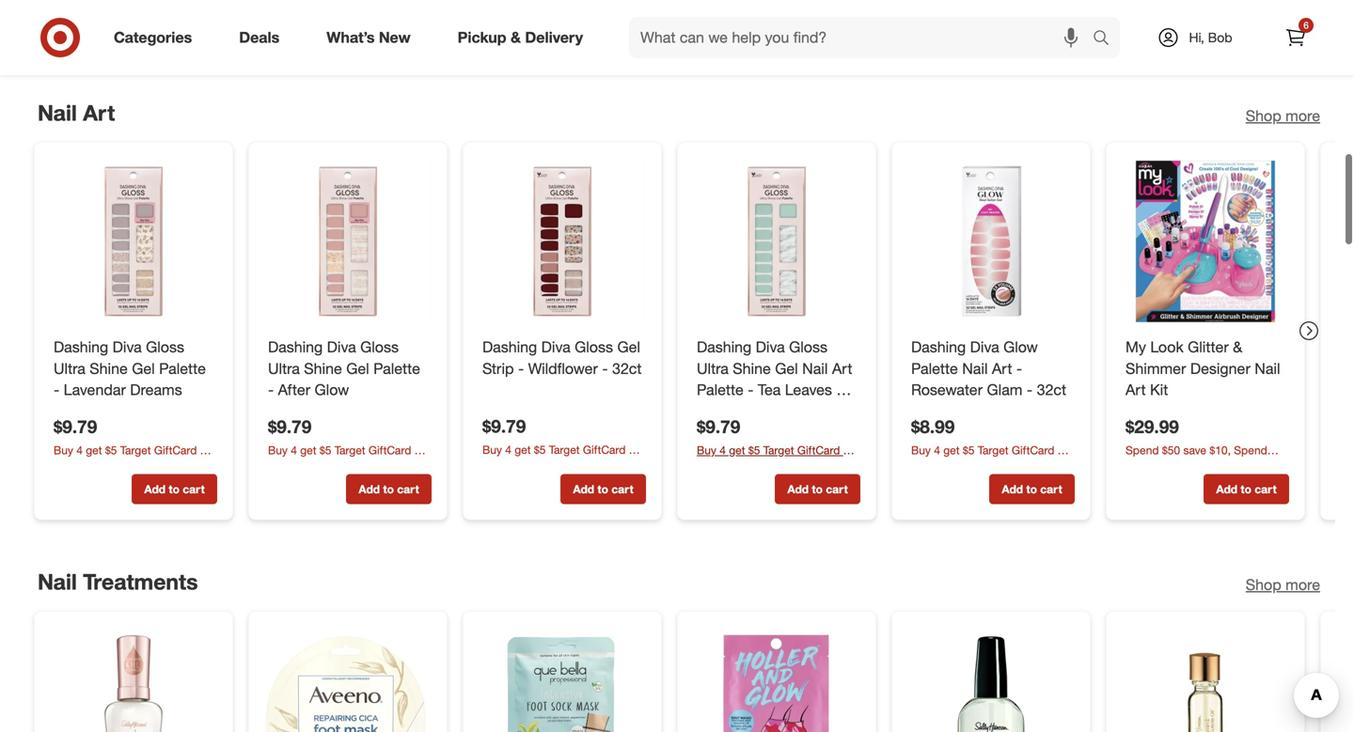 Task type: locate. For each thing, give the bounding box(es) containing it.
giftcard down glam
[[1012, 443, 1055, 457]]

giftcard inside $8.99 buy 4 get $5 target giftcard on beauty & personal care
[[1012, 443, 1055, 457]]

more for nail treatments
[[1286, 576, 1321, 595]]

1 horizontal spatial save
[[1184, 443, 1207, 457]]

my look glitter & shimmer designer nail art kit image
[[1122, 158, 1290, 325], [1122, 158, 1290, 325]]

4 inside dashing diva gloss ultra shine gel nail art palette - tea leaves - 32ct $9.79 buy 4 get $5 target giftcard on beauty & personal care
[[720, 443, 726, 457]]

art left the kit
[[1126, 381, 1146, 399]]

0 vertical spatial 32ct
[[612, 360, 642, 378]]

gel for dashing diva gloss ultra shine gel nail art palette - tea leaves - 32ct $9.79 buy 4 get $5 target giftcard on beauty & personal care
[[775, 360, 798, 378]]

1 vertical spatial 32ct
[[1037, 381, 1067, 399]]

1 horizontal spatial glow
[[1004, 338, 1039, 356]]

ultra inside "dashing diva gloss ultra shine gel palette - lavendar dreams"
[[54, 360, 85, 378]]

- inside "dashing diva gloss ultra shine gel palette - lavendar dreams"
[[54, 381, 59, 399]]

& inside dashing diva gloss ultra shine gel nail art palette - tea leaves - 32ct $9.79 buy 4 get $5 target giftcard on beauty & personal care
[[735, 459, 742, 473]]

$8.99 buy 4 get $5 target giftcard on beauty & personal care
[[912, 416, 1071, 473]]

$9.79 buy 4 get $5 target giftcard on beauty & personal care
[[483, 416, 642, 473], [54, 416, 213, 473], [268, 416, 427, 473]]

dashing inside the dashing diva gloss gel strip - wildflower - 32ct
[[483, 338, 537, 356]]

dashing diva gloss ultra shine gel nail art palette - tea leaves - 32ct link
[[697, 337, 857, 421]]

pickup & delivery
[[458, 28, 583, 47]]

1 horizontal spatial 32ct
[[697, 403, 727, 421]]

buy 4 get $5 target giftcard on beauty & personal care button down $8.99
[[912, 442, 1075, 473]]

dashing diva gloss ultra shine gel palette - lavendar dreams image
[[50, 158, 217, 325], [50, 158, 217, 325]]

shop more button
[[1246, 105, 1321, 127], [1246, 575, 1321, 596]]

tea
[[758, 381, 781, 399]]

1 horizontal spatial $9.79 buy 4 get $5 target giftcard on beauty & personal care
[[268, 416, 427, 473]]

glam
[[987, 381, 1023, 399]]

1 vertical spatial shop
[[1246, 576, 1282, 595]]

art up leaves
[[832, 360, 853, 378]]

1 horizontal spatial spend
[[1235, 443, 1268, 457]]

diva inside 'dashing diva gloss ultra shine gel palette - after glow'
[[327, 338, 356, 356]]

4 for dashing diva glow palette nail art - rosewater glam - 32ct
[[934, 443, 941, 457]]

add
[[573, 13, 595, 27], [788, 13, 809, 27], [1002, 13, 1024, 27], [144, 482, 166, 497], [359, 482, 380, 497], [573, 482, 595, 497], [788, 482, 809, 497], [1002, 482, 1024, 497], [1217, 482, 1238, 497]]

art up glam
[[993, 360, 1013, 378]]

4 gloss from the left
[[789, 338, 828, 356]]

target inside $8.99 buy 4 get $5 target giftcard on beauty & personal care
[[978, 443, 1009, 457]]

buy 4 get $5 target giftcard on beauty & personal care button down tea
[[697, 442, 861, 473]]

on inside $8.99 buy 4 get $5 target giftcard on beauty & personal care
[[1058, 443, 1071, 457]]

2 shine from the left
[[304, 360, 342, 378]]

gel inside 'dashing diva gloss ultra shine gel palette - after glow'
[[346, 360, 369, 378]]

2 gloss from the left
[[360, 338, 399, 356]]

on
[[629, 443, 642, 457], [200, 443, 213, 457], [415, 443, 427, 457], [844, 443, 856, 457], [1058, 443, 1071, 457], [1201, 459, 1214, 473]]

4 down $8.99
[[934, 443, 941, 457]]

target down the dreams
[[120, 443, 151, 457]]

target down glam
[[978, 443, 1009, 457]]

1 shop more from the top
[[1246, 107, 1321, 125]]

holler and glow sole surviving exfoliating foot mask - 1.35 fl oz image
[[693, 628, 861, 733], [693, 628, 861, 733]]

$5 down rosewater
[[963, 443, 975, 457]]

$5 down tea
[[749, 443, 761, 457]]

0 horizontal spatial glow
[[315, 381, 349, 399]]

spend
[[1126, 443, 1160, 457], [1235, 443, 1268, 457]]

1 shop from the top
[[1246, 107, 1282, 125]]

giftcard down wildflower
[[583, 443, 626, 457]]

2 vertical spatial 32ct
[[697, 403, 727, 421]]

add to cart for dashing diva gloss ultra shine gel nail art palette - tea leaves - 32ct
[[788, 482, 848, 497]]

$8.99
[[912, 416, 955, 438]]

dashing inside 'dashing diva gloss ultra shine gel palette - after glow'
[[268, 338, 323, 356]]

save
[[1184, 443, 1207, 457], [1154, 459, 1177, 473]]

gel for dashing diva gloss ultra shine gel palette - after glow
[[346, 360, 369, 378]]

0 vertical spatial shop more button
[[1246, 105, 1321, 127]]

dashing diva glow palette nail art - rosewater glam - 32ct image
[[908, 158, 1075, 325], [908, 158, 1075, 325]]

1 diva from the left
[[113, 338, 142, 356]]

lavendar
[[64, 381, 126, 399]]

2 dashing from the left
[[268, 338, 323, 356]]

get for dashing diva gloss ultra shine gel palette - after glow
[[300, 443, 317, 457]]

dashing diva gloss ultra shine gel nail art palette - tea leaves - 32ct $9.79 buy 4 get $5 target giftcard on beauty & personal care
[[697, 338, 856, 473]]

target down wildflower
[[549, 443, 580, 457]]

1 vertical spatial shop more
[[1246, 576, 1321, 595]]

4 inside $8.99 buy 4 get $5 target giftcard on beauty & personal care
[[934, 443, 941, 457]]

$9.79 buy 4 get $5 target giftcard on beauty & personal care for 32ct
[[483, 416, 642, 473]]

save down $50
[[1154, 459, 1177, 473]]

5 diva from the left
[[971, 338, 1000, 356]]

buy 4 get $5 target giftcard on beauty & personal care button
[[483, 442, 646, 473], [54, 442, 217, 473], [268, 442, 432, 473], [697, 442, 861, 473], [912, 442, 1075, 473]]

spend up $100
[[1126, 443, 1160, 457]]

3 ultra from the left
[[697, 360, 729, 378]]

gloss inside the dashing diva gloss gel strip - wildflower - 32ct
[[575, 338, 613, 356]]

$5 down wildflower
[[534, 443, 546, 457]]

beauty for dashing diva glow palette nail art - rosewater glam - 32ct
[[912, 459, 946, 473]]

designer
[[1191, 360, 1251, 378]]

sally hansen nail treatment  45124 vitamin e nail & cuticle oil - 0.45 fl oz image
[[1122, 628, 1290, 733], [1122, 628, 1290, 733]]

gloss for dashing diva gloss gel strip - wildflower - 32ct
[[575, 338, 613, 356]]

dashing diva gloss ultra shine gel palette - lavendar dreams link
[[54, 337, 214, 401]]

5 dashing from the left
[[912, 338, 966, 356]]

buy for dashing diva glow palette nail art - rosewater glam - 32ct
[[912, 443, 931, 457]]

gel inside dashing diva gloss ultra shine gel nail art palette - tea leaves - 32ct $9.79 buy 4 get $5 target giftcard on beauty & personal care
[[775, 360, 798, 378]]

shine up after
[[304, 360, 342, 378]]

nail art
[[38, 100, 115, 126]]

0 vertical spatial glow
[[1004, 338, 1039, 356]]

beauty for dashing diva gloss gel strip - wildflower - 32ct
[[483, 459, 517, 473]]

$5
[[534, 443, 546, 457], [105, 443, 117, 457], [320, 443, 332, 457], [749, 443, 761, 457], [963, 443, 975, 457]]

get for dashing diva glow palette nail art - rosewater glam - 32ct
[[944, 443, 960, 457]]

dashing for dashing diva glow palette nail art - rosewater glam - 32ct
[[912, 338, 966, 356]]

1 ultra from the left
[[54, 360, 85, 378]]

gloss
[[146, 338, 184, 356], [360, 338, 399, 356], [575, 338, 613, 356], [789, 338, 828, 356]]

buy
[[483, 443, 502, 457], [54, 443, 73, 457], [268, 443, 288, 457], [697, 443, 717, 457], [912, 443, 931, 457]]

get inside dashing diva gloss ultra shine gel nail art palette - tea leaves - 32ct $9.79 buy 4 get $5 target giftcard on beauty & personal care
[[729, 443, 746, 457]]

4 down dashing diva gloss ultra shine gel nail art palette - tea leaves - 32ct link on the right of page
[[720, 443, 726, 457]]

4 for dashing diva gloss ultra shine gel palette - lavendar dreams
[[76, 443, 83, 457]]

$9.79 buy 4 get $5 target giftcard on beauty & personal care down wildflower
[[483, 416, 642, 473]]

hi, bob
[[1190, 29, 1233, 46]]

on inside dashing diva gloss ultra shine gel nail art palette - tea leaves - 32ct $9.79 buy 4 get $5 target giftcard on beauty & personal care
[[844, 443, 856, 457]]

more
[[1286, 107, 1321, 125], [1286, 576, 1321, 595]]

1 shop more button from the top
[[1246, 105, 1321, 127]]

shine inside "dashing diva gloss ultra shine gel palette - lavendar dreams"
[[90, 360, 128, 378]]

art
[[83, 100, 115, 126], [832, 360, 853, 378], [993, 360, 1013, 378], [1126, 381, 1146, 399]]

2 horizontal spatial ultra
[[697, 360, 729, 378]]

what's new
[[327, 28, 411, 47]]

strip
[[483, 360, 514, 378]]

art inside dashing diva glow palette nail art - rosewater glam - 32ct
[[993, 360, 1013, 378]]

1 vertical spatial shop more button
[[1246, 575, 1321, 596]]

2 more from the top
[[1286, 576, 1321, 595]]

buy 4 get $5 target giftcard on beauty & personal care button for dashing diva gloss ultra shine gel palette - lavendar dreams
[[54, 442, 217, 473]]

3 shine from the left
[[733, 360, 771, 378]]

get
[[515, 443, 531, 457], [86, 443, 102, 457], [300, 443, 317, 457], [729, 443, 746, 457], [944, 443, 960, 457]]

gloss for dashing diva gloss ultra shine gel palette - lavendar dreams
[[146, 338, 184, 356]]

2 diva from the left
[[327, 338, 356, 356]]

ultra inside dashing diva gloss ultra shine gel nail art palette - tea leaves - 32ct $9.79 buy 4 get $5 target giftcard on beauty & personal care
[[697, 360, 729, 378]]

care for dashing diva glow palette nail art - rosewater glam - 32ct
[[1007, 459, 1029, 473]]

3 diva from the left
[[542, 338, 571, 356]]

categories link
[[98, 17, 216, 58]]

shine inside dashing diva gloss ultra shine gel nail art palette - tea leaves - 32ct $9.79 buy 4 get $5 target giftcard on beauty & personal care
[[733, 360, 771, 378]]

4 down lavendar at left bottom
[[76, 443, 83, 457]]

diva for palette
[[756, 338, 785, 356]]

3 gloss from the left
[[575, 338, 613, 356]]

palette inside 'dashing diva gloss ultra shine gel palette - after glow'
[[374, 360, 420, 378]]

& inside my look glitter & shimmer designer nail art kit
[[1234, 338, 1243, 356]]

1 vertical spatial more
[[1286, 576, 1321, 595]]

4 for dashing diva gloss ultra shine gel palette - after glow
[[291, 443, 297, 457]]

$9.79 buy 4 get $5 target giftcard on beauty & personal care down dashing diva gloss ultra shine gel palette - after glow link
[[268, 416, 427, 473]]

add for my look glitter & shimmer designer nail art kit
[[1217, 482, 1238, 497]]

add for dashing diva gloss gel strip - wildflower - 32ct
[[573, 482, 595, 497]]

gloss inside "dashing diva gloss ultra shine gel palette - lavendar dreams"
[[146, 338, 184, 356]]

cart for my look glitter & shimmer designer nail art kit
[[1255, 482, 1277, 497]]

$9.79
[[483, 416, 526, 437], [54, 416, 97, 438], [268, 416, 312, 438], [697, 416, 741, 438]]

get down lavendar at left bottom
[[86, 443, 102, 457]]

personal inside $8.99 buy 4 get $5 target giftcard on beauty & personal care
[[960, 459, 1004, 473]]

personal inside dashing diva gloss ultra shine gel nail art palette - tea leaves - 32ct $9.79 buy 4 get $5 target giftcard on beauty & personal care
[[745, 459, 789, 473]]

1 vertical spatial save
[[1154, 459, 1177, 473]]

on inside $29.99 spend $50 save $10, spend $100 save $25 on select toys
[[1201, 459, 1214, 473]]

4
[[505, 443, 512, 457], [76, 443, 83, 457], [291, 443, 297, 457], [720, 443, 726, 457], [934, 443, 941, 457]]

ultra for palette
[[697, 360, 729, 378]]

-
[[518, 360, 524, 378], [602, 360, 608, 378], [1017, 360, 1023, 378], [54, 381, 59, 399], [268, 381, 274, 399], [748, 381, 754, 399], [837, 381, 843, 399], [1027, 381, 1033, 399]]

ultra inside 'dashing diva gloss ultra shine gel palette - after glow'
[[268, 360, 300, 378]]

deals
[[239, 28, 280, 47]]

target down dashing diva gloss ultra shine gel palette - after glow link
[[335, 443, 366, 457]]

shine for palette
[[733, 360, 771, 378]]

diva for after
[[327, 338, 356, 356]]

& inside $8.99 buy 4 get $5 target giftcard on beauty & personal care
[[949, 459, 957, 473]]

$5 down lavendar at left bottom
[[105, 443, 117, 457]]

gloss inside 'dashing diva gloss ultra shine gel palette - after glow'
[[360, 338, 399, 356]]

6 link
[[1276, 17, 1317, 58]]

giftcard for dashing diva gloss gel strip - wildflower - 32ct
[[583, 443, 626, 457]]

6
[[1304, 19, 1309, 31]]

bob
[[1209, 29, 1233, 46]]

target for dashing diva gloss ultra shine gel palette - after glow
[[335, 443, 366, 457]]

- left tea
[[748, 381, 754, 399]]

to for dashing diva gloss ultra shine gel palette - after glow
[[383, 482, 394, 497]]

2 horizontal spatial shine
[[733, 360, 771, 378]]

0 vertical spatial save
[[1184, 443, 1207, 457]]

2 horizontal spatial $9.79 buy 4 get $5 target giftcard on beauty & personal care
[[483, 416, 642, 473]]

glow inside 'dashing diva gloss ultra shine gel palette - after glow'
[[315, 381, 349, 399]]

personal for dashing diva glow palette nail art - rosewater glam - 32ct
[[960, 459, 1004, 473]]

gel
[[618, 338, 641, 356], [132, 360, 155, 378], [346, 360, 369, 378], [775, 360, 798, 378]]

buy 4 get $5 target giftcard on beauty & personal care button for dashing diva gloss gel strip - wildflower - 32ct
[[483, 442, 646, 473]]

4 down strip
[[505, 443, 512, 457]]

dashing inside dashing diva gloss ultra shine gel nail art palette - tea leaves - 32ct $9.79 buy 4 get $5 target giftcard on beauty & personal care
[[697, 338, 752, 356]]

shop more
[[1246, 107, 1321, 125], [1246, 576, 1321, 595]]

shine
[[90, 360, 128, 378], [304, 360, 342, 378], [733, 360, 771, 378]]

shine for after
[[304, 360, 342, 378]]

spend up toys
[[1235, 443, 1268, 457]]

my look glitter & shimmer designer nail art kit link
[[1126, 337, 1286, 401]]

palette inside dashing diva gloss ultra shine gel nail art palette - tea leaves - 32ct $9.79 buy 4 get $5 target giftcard on beauty & personal care
[[697, 381, 744, 399]]

shop more for nail art
[[1246, 107, 1321, 125]]

diva inside the dashing diva gloss gel strip - wildflower - 32ct
[[542, 338, 571, 356]]

1 vertical spatial glow
[[315, 381, 349, 399]]

spend $50 save $10, spend $100 save $25 on select toys button
[[1126, 442, 1290, 473]]

gloss inside dashing diva gloss ultra shine gel nail art palette - tea leaves - 32ct $9.79 buy 4 get $5 target giftcard on beauty & personal care
[[789, 338, 828, 356]]

giftcard down leaves
[[798, 443, 841, 457]]

shop for art
[[1246, 107, 1282, 125]]

toys
[[1251, 459, 1272, 473]]

1 gloss from the left
[[146, 338, 184, 356]]

diva inside "dashing diva gloss ultra shine gel palette - lavendar dreams"
[[113, 338, 142, 356]]

ultra for after
[[268, 360, 300, 378]]

buy inside dashing diva gloss ultra shine gel nail art palette - tea leaves - 32ct $9.79 buy 4 get $5 target giftcard on beauty & personal care
[[697, 443, 717, 457]]

dashing inside "dashing diva gloss ultra shine gel palette - lavendar dreams"
[[54, 338, 108, 356]]

32ct inside dashing diva gloss ultra shine gel nail art palette - tea leaves - 32ct $9.79 buy 4 get $5 target giftcard on beauty & personal care
[[697, 403, 727, 421]]

leaves
[[785, 381, 833, 399]]

1 more from the top
[[1286, 107, 1321, 125]]

glow up glam
[[1004, 338, 1039, 356]]

1 horizontal spatial ultra
[[268, 360, 300, 378]]

save up $25 at the bottom of the page
[[1184, 443, 1207, 457]]

giftcard for dashing diva gloss ultra shine gel palette - after glow
[[369, 443, 411, 457]]

0 vertical spatial shop
[[1246, 107, 1282, 125]]

32ct inside the dashing diva gloss gel strip - wildflower - 32ct
[[612, 360, 642, 378]]

dashing diva gloss ultra shine gel palette  - after glow image
[[264, 158, 432, 325], [264, 158, 432, 325]]

giftcard
[[583, 443, 626, 457], [154, 443, 197, 457], [369, 443, 411, 457], [798, 443, 841, 457], [1012, 443, 1055, 457]]

0 horizontal spatial shine
[[90, 360, 128, 378]]

personal for dashing diva gloss ultra shine gel palette - after glow
[[316, 459, 360, 473]]

palette
[[159, 360, 206, 378], [374, 360, 420, 378], [912, 360, 959, 378], [697, 381, 744, 399]]

cart for dashing diva gloss ultra shine gel palette - after glow
[[397, 482, 419, 497]]

dashing
[[54, 338, 108, 356], [268, 338, 323, 356], [483, 338, 537, 356], [697, 338, 752, 356], [912, 338, 966, 356]]

4 down after
[[291, 443, 297, 457]]

sally hansen advanced hard as nails strengthener - 0.45 fl oz image
[[908, 628, 1075, 733], [908, 628, 1075, 733]]

- left lavendar at left bottom
[[54, 381, 59, 399]]

0 vertical spatial shop more
[[1246, 107, 1321, 125]]

personal
[[531, 459, 575, 473], [102, 459, 146, 473], [316, 459, 360, 473], [745, 459, 789, 473], [960, 459, 1004, 473]]

get down dashing diva gloss ultra shine gel nail art palette - tea leaves - 32ct link on the right of page
[[729, 443, 746, 457]]

shine up lavendar at left bottom
[[90, 360, 128, 378]]

diva inside dashing diva gloss ultra shine gel nail art palette - tea leaves - 32ct $9.79 buy 4 get $5 target giftcard on beauty & personal care
[[756, 338, 785, 356]]

buy 4 get $5 target giftcard on beauty & personal care button down the dreams
[[54, 442, 217, 473]]

add to cart button for dashing diva gloss ultra shine gel nail art palette - tea leaves - 32ct
[[775, 474, 861, 505]]

$5 inside $8.99 buy 4 get $5 target giftcard on beauty & personal care
[[963, 443, 975, 457]]

1 horizontal spatial shine
[[304, 360, 342, 378]]

4 diva from the left
[[756, 338, 785, 356]]

add to cart button for my look glitter & shimmer designer nail art kit
[[1204, 474, 1290, 505]]

$9.79 buy 4 get $5 target giftcard on beauty & personal care for lavendar
[[54, 416, 213, 473]]

shine up tea
[[733, 360, 771, 378]]

add to cart button
[[561, 5, 646, 35], [775, 5, 861, 35], [990, 5, 1075, 35], [132, 474, 217, 505], [346, 474, 432, 505], [561, 474, 646, 505], [775, 474, 861, 505], [990, 474, 1075, 505], [1204, 474, 1290, 505]]

search button
[[1085, 17, 1130, 62]]

2 shop more button from the top
[[1246, 575, 1321, 596]]

add for dashing diva gloss ultra shine gel palette - lavendar dreams
[[144, 482, 166, 497]]

1 dashing from the left
[[54, 338, 108, 356]]

0 horizontal spatial spend
[[1126, 443, 1160, 457]]

get down $8.99
[[944, 443, 960, 457]]

diva for glam
[[971, 338, 1000, 356]]

$5 for dashing diva glow palette nail art - rosewater glam - 32ct
[[963, 443, 975, 457]]

32ct
[[612, 360, 642, 378], [1037, 381, 1067, 399], [697, 403, 727, 421]]

buy inside $8.99 buy 4 get $5 target giftcard on beauty & personal care
[[912, 443, 931, 457]]

$29.99
[[1126, 416, 1180, 438]]

glow
[[1004, 338, 1039, 356], [315, 381, 349, 399]]

$10,
[[1210, 443, 1232, 457]]

$9.79 buy 4 get $5 target giftcard on beauty & personal care down the dreams
[[54, 416, 213, 473]]

aveeno repairing cica foot mask with prebiotic oat & shea butter for extra dry skin, fragrance free image
[[264, 628, 432, 733], [264, 628, 432, 733]]

0 horizontal spatial $9.79 buy 4 get $5 target giftcard on beauty & personal care
[[54, 416, 213, 473]]

1 shine from the left
[[90, 360, 128, 378]]

dashing inside dashing diva glow palette nail art - rosewater glam - 32ct
[[912, 338, 966, 356]]

- left after
[[268, 381, 274, 399]]

2 horizontal spatial 32ct
[[1037, 381, 1067, 399]]

cart for dashing diva gloss ultra shine gel nail art palette - tea leaves - 32ct
[[826, 482, 848, 497]]

que bella intensive foot mask - 1 pair image
[[479, 628, 646, 733], [479, 628, 646, 733]]

pickup
[[458, 28, 507, 47]]

0 horizontal spatial ultra
[[54, 360, 85, 378]]

giftcard for dashing diva gloss ultra shine gel palette - lavendar dreams
[[154, 443, 197, 457]]

beauty inside $8.99 buy 4 get $5 target giftcard on beauty & personal care
[[912, 459, 946, 473]]

glow inside dashing diva glow palette nail art - rosewater glam - 32ct
[[1004, 338, 1039, 356]]

gloss for dashing diva gloss ultra shine gel palette - after glow
[[360, 338, 399, 356]]

buy 4 get $5 target giftcard on beauty & personal care button down after
[[268, 442, 432, 473]]

nail
[[38, 100, 77, 126], [803, 360, 828, 378], [963, 360, 988, 378], [1255, 360, 1281, 378], [38, 569, 77, 596]]

dashing diva gloss ultra shine gel palette - lavendar dreams
[[54, 338, 206, 399]]

care for dashing diva gloss ultra shine gel palette - lavendar dreams
[[149, 459, 171, 473]]

treatments
[[83, 569, 198, 596]]

giftcard down the dreams
[[154, 443, 197, 457]]

on for dashing diva gloss gel strip - wildflower - 32ct
[[629, 443, 642, 457]]

beauty
[[483, 459, 517, 473], [54, 459, 88, 473], [268, 459, 303, 473], [697, 459, 732, 473], [912, 459, 946, 473]]

dashing diva gloss ultra shine gel palette - after glow link
[[268, 337, 428, 401]]

target
[[549, 443, 580, 457], [120, 443, 151, 457], [335, 443, 366, 457], [764, 443, 795, 457], [978, 443, 1009, 457]]

2 ultra from the left
[[268, 360, 300, 378]]

care for dashing diva gloss gel strip - wildflower - 32ct
[[578, 459, 600, 473]]

dashing diva gloss ultra shine gel nail art palette - tea leaves - 32ct image
[[693, 158, 861, 325], [693, 158, 861, 325]]

target for dashing diva glow palette nail art - rosewater glam - 32ct
[[978, 443, 1009, 457]]

shop
[[1246, 107, 1282, 125], [1246, 576, 1282, 595]]

nail inside dashing diva glow palette nail art - rosewater glam - 32ct
[[963, 360, 988, 378]]

giftcard down dashing diva gloss ultra shine gel palette - after glow link
[[369, 443, 411, 457]]

0 vertical spatial more
[[1286, 107, 1321, 125]]

gel inside "dashing diva gloss ultra shine gel palette - lavendar dreams"
[[132, 360, 155, 378]]

nail inside dashing diva gloss ultra shine gel nail art palette - tea leaves - 32ct $9.79 buy 4 get $5 target giftcard on beauty & personal care
[[803, 360, 828, 378]]

sally hansen color therapy nail polish - 0.5 fl oz image
[[50, 628, 217, 733], [50, 628, 217, 733]]

glow right after
[[315, 381, 349, 399]]

care inside $8.99 buy 4 get $5 target giftcard on beauty & personal care
[[1007, 459, 1029, 473]]

target down tea
[[764, 443, 795, 457]]

$5 down 'dashing diva gloss ultra shine gel palette - after glow'
[[320, 443, 332, 457]]

3 dashing from the left
[[483, 338, 537, 356]]

nail treatments
[[38, 569, 198, 596]]

care
[[578, 459, 600, 473], [149, 459, 171, 473], [363, 459, 385, 473], [792, 459, 814, 473], [1007, 459, 1029, 473]]

get down after
[[300, 443, 317, 457]]

2 shop from the top
[[1246, 576, 1282, 595]]

2 shop more from the top
[[1246, 576, 1321, 595]]

$5 inside dashing diva gloss ultra shine gel nail art palette - tea leaves - 32ct $9.79 buy 4 get $5 target giftcard on beauty & personal care
[[749, 443, 761, 457]]

diva
[[113, 338, 142, 356], [327, 338, 356, 356], [542, 338, 571, 356], [756, 338, 785, 356], [971, 338, 1000, 356]]

$9.79 for dashing diva gloss gel strip - wildflower - 32ct
[[483, 416, 526, 437]]

4 dashing from the left
[[697, 338, 752, 356]]

get inside $8.99 buy 4 get $5 target giftcard on beauty & personal care
[[944, 443, 960, 457]]

to
[[598, 13, 609, 27], [812, 13, 823, 27], [1027, 13, 1038, 27], [169, 482, 180, 497], [383, 482, 394, 497], [598, 482, 609, 497], [812, 482, 823, 497], [1027, 482, 1038, 497], [1241, 482, 1252, 497]]

shine for lavendar
[[90, 360, 128, 378]]

ultra
[[54, 360, 85, 378], [268, 360, 300, 378], [697, 360, 729, 378]]

dashing diva gloss gel strip - wildflower - 32ct image
[[479, 158, 646, 325], [479, 158, 646, 325]]

$50
[[1163, 443, 1181, 457]]

diva inside dashing diva glow palette nail art - rosewater glam - 32ct
[[971, 338, 1000, 356]]

add to cart
[[573, 13, 634, 27], [788, 13, 848, 27], [1002, 13, 1063, 27], [144, 482, 205, 497], [359, 482, 419, 497], [573, 482, 634, 497], [788, 482, 848, 497], [1002, 482, 1063, 497], [1217, 482, 1277, 497]]

0 horizontal spatial 32ct
[[612, 360, 642, 378]]

buy 4 get $5 target giftcard on beauty & personal care button down wildflower
[[483, 442, 646, 473]]

get down wildflower
[[515, 443, 531, 457]]

shine inside 'dashing diva gloss ultra shine gel palette - after glow'
[[304, 360, 342, 378]]

cart
[[612, 13, 634, 27], [826, 13, 848, 27], [1041, 13, 1063, 27], [183, 482, 205, 497], [397, 482, 419, 497], [612, 482, 634, 497], [826, 482, 848, 497], [1041, 482, 1063, 497], [1255, 482, 1277, 497]]

&
[[511, 28, 521, 47], [1234, 338, 1243, 356], [520, 459, 528, 473], [91, 459, 99, 473], [306, 459, 313, 473], [735, 459, 742, 473], [949, 459, 957, 473]]



Task type: describe. For each thing, give the bounding box(es) containing it.
rosewater
[[912, 381, 983, 399]]

- inside 'dashing diva gloss ultra shine gel palette - after glow'
[[268, 381, 274, 399]]

add to cart for dashing diva glow palette nail art - rosewater glam - 32ct
[[1002, 482, 1063, 497]]

add for dashing diva glow palette nail art - rosewater glam - 32ct
[[1002, 482, 1024, 497]]

nail inside my look glitter & shimmer designer nail art kit
[[1255, 360, 1281, 378]]

art inside dashing diva gloss ultra shine gel nail art palette - tea leaves - 32ct $9.79 buy 4 get $5 target giftcard on beauty & personal care
[[832, 360, 853, 378]]

dashing diva glow palette nail art - rosewater glam - 32ct link
[[912, 337, 1072, 401]]

target inside dashing diva gloss ultra shine gel nail art palette - tea leaves - 32ct $9.79 buy 4 get $5 target giftcard on beauty & personal care
[[764, 443, 795, 457]]

care for dashing diva gloss ultra shine gel palette - after glow
[[363, 459, 385, 473]]

deals link
[[223, 17, 303, 58]]

search
[[1085, 30, 1130, 49]]

- right strip
[[518, 360, 524, 378]]

buy for dashing diva gloss ultra shine gel palette - after glow
[[268, 443, 288, 457]]

$25
[[1180, 459, 1198, 473]]

target for dashing diva gloss ultra shine gel palette - lavendar dreams
[[120, 443, 151, 457]]

more for nail art
[[1286, 107, 1321, 125]]

art down categories
[[83, 100, 115, 126]]

add for dashing diva gloss ultra shine gel nail art palette - tea leaves - 32ct
[[788, 482, 809, 497]]

diva for lavendar
[[113, 338, 142, 356]]

hi,
[[1190, 29, 1205, 46]]

what's
[[327, 28, 375, 47]]

giftcard for dashing diva glow palette nail art - rosewater glam - 32ct
[[1012, 443, 1055, 457]]

$5 for dashing diva gloss ultra shine gel palette - after glow
[[320, 443, 332, 457]]

add to cart button for dashing diva gloss ultra shine gel palette - lavendar dreams
[[132, 474, 217, 505]]

dashing diva glow palette nail art - rosewater glam - 32ct
[[912, 338, 1067, 399]]

$100
[[1126, 459, 1151, 473]]

personal for dashing diva gloss ultra shine gel palette - lavendar dreams
[[102, 459, 146, 473]]

buy 4 get $5 target giftcard on beauty & personal care button for dashing diva glow palette nail art - rosewater glam - 32ct
[[912, 442, 1075, 473]]

ultra for lavendar
[[54, 360, 85, 378]]

cart for dashing diva gloss ultra shine gel palette - lavendar dreams
[[183, 482, 205, 497]]

glitter
[[1188, 338, 1229, 356]]

add to cart for dashing diva gloss ultra shine gel palette - lavendar dreams
[[144, 482, 205, 497]]

categories
[[114, 28, 192, 47]]

get for dashing diva gloss ultra shine gel palette - lavendar dreams
[[86, 443, 102, 457]]

dashing for dashing diva gloss gel strip - wildflower - 32ct
[[483, 338, 537, 356]]

dashing for dashing diva gloss ultra shine gel nail art palette - tea leaves - 32ct $9.79 buy 4 get $5 target giftcard on beauty & personal care
[[697, 338, 752, 356]]

palette inside dashing diva glow palette nail art - rosewater glam - 32ct
[[912, 360, 959, 378]]

add to cart button for dashing diva gloss ultra shine gel palette - after glow
[[346, 474, 432, 505]]

on for dashing diva gloss ultra shine gel palette - lavendar dreams
[[200, 443, 213, 457]]

dashing for dashing diva gloss ultra shine gel palette - after glow
[[268, 338, 323, 356]]

to for my look glitter & shimmer designer nail art kit
[[1241, 482, 1252, 497]]

$29.99 spend $50 save $10, spend $100 save $25 on select toys
[[1126, 416, 1272, 473]]

buy for dashing diva gloss ultra shine gel palette - lavendar dreams
[[54, 443, 73, 457]]

select
[[1217, 459, 1247, 473]]

0 horizontal spatial save
[[1154, 459, 1177, 473]]

- right glam
[[1027, 381, 1033, 399]]

4 for dashing diva gloss gel strip - wildflower - 32ct
[[505, 443, 512, 457]]

gel inside the dashing diva gloss gel strip - wildflower - 32ct
[[618, 338, 641, 356]]

dashing diva gloss gel strip - wildflower - 32ct link
[[483, 337, 643, 380]]

$9.79 buy 4 get $5 target giftcard on beauty & personal care for after
[[268, 416, 427, 473]]

add to cart button for dashing diva gloss gel strip - wildflower - 32ct
[[561, 474, 646, 505]]

shop more button for treatments
[[1246, 575, 1321, 596]]

to for dashing diva glow palette nail art - rosewater glam - 32ct
[[1027, 482, 1038, 497]]

new
[[379, 28, 411, 47]]

add to cart for my look glitter & shimmer designer nail art kit
[[1217, 482, 1277, 497]]

diva for 32ct
[[542, 338, 571, 356]]

gel for dashing diva gloss ultra shine gel palette - lavendar dreams
[[132, 360, 155, 378]]

delivery
[[525, 28, 583, 47]]

pickup & delivery link
[[442, 17, 607, 58]]

add to cart for dashing diva gloss gel strip - wildflower - 32ct
[[573, 482, 634, 497]]

my look glitter & shimmer designer nail art kit
[[1126, 338, 1281, 399]]

2 spend from the left
[[1235, 443, 1268, 457]]

palette inside "dashing diva gloss ultra shine gel palette - lavendar dreams"
[[159, 360, 206, 378]]

what's new link
[[311, 17, 434, 58]]

dreams
[[130, 381, 182, 399]]

gloss for dashing diva gloss ultra shine gel nail art palette - tea leaves - 32ct $9.79 buy 4 get $5 target giftcard on beauty & personal care
[[789, 338, 828, 356]]

giftcard inside dashing diva gloss ultra shine gel nail art palette - tea leaves - 32ct $9.79 buy 4 get $5 target giftcard on beauty & personal care
[[798, 443, 841, 457]]

- right wildflower
[[602, 360, 608, 378]]

personal for dashing diva gloss gel strip - wildflower - 32ct
[[531, 459, 575, 473]]

care inside dashing diva gloss ultra shine gel nail art palette - tea leaves - 32ct $9.79 buy 4 get $5 target giftcard on beauty & personal care
[[792, 459, 814, 473]]

$5 for dashing diva gloss gel strip - wildflower - 32ct
[[534, 443, 546, 457]]

on for dashing diva gloss ultra shine gel palette - after glow
[[415, 443, 427, 457]]

$9.79 inside dashing diva gloss ultra shine gel nail art palette - tea leaves - 32ct $9.79 buy 4 get $5 target giftcard on beauty & personal care
[[697, 416, 741, 438]]

on for dashing diva glow palette nail art - rosewater glam - 32ct
[[1058, 443, 1071, 457]]

art inside my look glitter & shimmer designer nail art kit
[[1126, 381, 1146, 399]]

32ct inside dashing diva glow palette nail art - rosewater glam - 32ct
[[1037, 381, 1067, 399]]

wildflower
[[528, 360, 598, 378]]

buy 4 get $5 target giftcard on beauty & personal care button for dashing diva gloss ultra shine gel nail art palette - tea leaves - 32ct
[[697, 442, 861, 473]]

dashing diva gloss ultra shine gel palette - after glow
[[268, 338, 425, 399]]

dashing diva gloss gel strip - wildflower - 32ct
[[483, 338, 642, 378]]

1 spend from the left
[[1126, 443, 1160, 457]]

- right leaves
[[837, 381, 843, 399]]

kit
[[1151, 381, 1169, 399]]

add to cart for dashing diva gloss ultra shine gel palette - after glow
[[359, 482, 419, 497]]

look
[[1151, 338, 1184, 356]]

add for dashing diva gloss ultra shine gel palette - after glow
[[359, 482, 380, 497]]

to for dashing diva gloss ultra shine gel nail art palette - tea leaves - 32ct
[[812, 482, 823, 497]]

$5 for dashing diva gloss ultra shine gel palette - lavendar dreams
[[105, 443, 117, 457]]

add to cart button for dashing diva glow palette nail art - rosewater glam - 32ct
[[990, 474, 1075, 505]]

buy for dashing diva gloss gel strip - wildflower - 32ct
[[483, 443, 502, 457]]

cart for dashing diva gloss gel strip - wildflower - 32ct
[[612, 482, 634, 497]]

target for dashing diva gloss gel strip - wildflower - 32ct
[[549, 443, 580, 457]]

$9.79 for dashing diva gloss ultra shine gel palette - lavendar dreams
[[54, 416, 97, 438]]

after
[[278, 381, 311, 399]]

get for dashing diva gloss gel strip - wildflower - 32ct
[[515, 443, 531, 457]]

beauty for dashing diva gloss ultra shine gel palette - lavendar dreams
[[54, 459, 88, 473]]

beauty inside dashing diva gloss ultra shine gel nail art palette - tea leaves - 32ct $9.79 buy 4 get $5 target giftcard on beauty & personal care
[[697, 459, 732, 473]]

- up glam
[[1017, 360, 1023, 378]]

dashing for dashing diva gloss ultra shine gel palette - lavendar dreams
[[54, 338, 108, 356]]

shop more button for art
[[1246, 105, 1321, 127]]

cart for dashing diva glow palette nail art - rosewater glam - 32ct
[[1041, 482, 1063, 497]]

What can we help you find? suggestions appear below search field
[[629, 17, 1098, 58]]

to for dashing diva gloss gel strip - wildflower - 32ct
[[598, 482, 609, 497]]

shimmer
[[1126, 360, 1187, 378]]

my
[[1126, 338, 1147, 356]]

$9.79 for dashing diva gloss ultra shine gel palette - after glow
[[268, 416, 312, 438]]

beauty for dashing diva gloss ultra shine gel palette - after glow
[[268, 459, 303, 473]]

shop more for nail treatments
[[1246, 576, 1321, 595]]

to for dashing diva gloss ultra shine gel palette - lavendar dreams
[[169, 482, 180, 497]]



Task type: vqa. For each thing, say whether or not it's contained in the screenshot.


